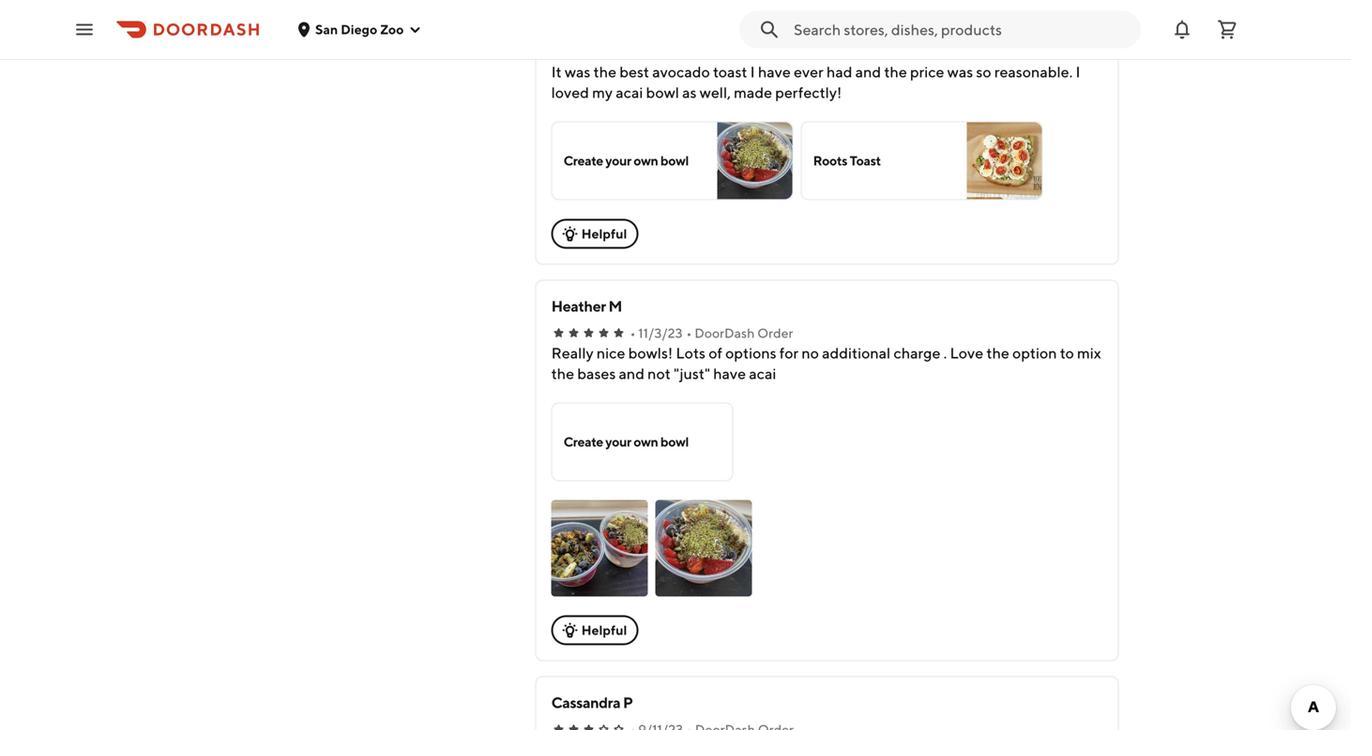 Task type: vqa. For each thing, say whether or not it's contained in the screenshot.
the corresponding to Ujigawa
no



Task type: describe. For each thing, give the bounding box(es) containing it.
order for • 11/3/23 • doordash order
[[757, 326, 793, 341]]

doordash for • 11/3/23
[[695, 326, 755, 341]]

• 3/12/22 • doordash order
[[630, 44, 796, 60]]

roots toast
[[813, 153, 881, 168]]

open menu image
[[73, 18, 96, 41]]

notification bell image
[[1171, 18, 1194, 41]]

create your own bowl button for 3/12/22
[[551, 122, 793, 200]]

0 items, open order cart image
[[1216, 18, 1239, 41]]

create your own bowl button for 11/3/23
[[551, 403, 733, 482]]

• left 11/3/23 at top
[[630, 326, 636, 341]]

2 create from the top
[[564, 434, 603, 450]]

diego
[[341, 22, 377, 37]]

1 helpful button from the top
[[551, 219, 638, 249]]

1 bowl from the top
[[660, 153, 689, 168]]

roots toast image
[[967, 122, 1042, 199]]

1 create your own bowl from the top
[[564, 153, 689, 168]]

helpful for 1st helpful button from the bottom of the page
[[581, 623, 627, 639]]

1 own from the top
[[634, 153, 658, 168]]

2 helpful button from the top
[[551, 616, 638, 646]]

item photo 1 image
[[551, 501, 648, 597]]

• right 11/3/23 at top
[[686, 326, 692, 341]]

zoo
[[380, 22, 404, 37]]

doordash for • 3/12/22
[[697, 44, 757, 60]]

order for • 3/12/22 • doordash order
[[760, 44, 796, 60]]

11/3/23
[[638, 326, 683, 341]]

helpful for first helpful button from the top
[[581, 226, 627, 242]]

2 your from the top
[[605, 434, 631, 450]]



Task type: locate. For each thing, give the bounding box(es) containing it.
create
[[564, 153, 603, 168], [564, 434, 603, 450]]

1 vertical spatial helpful
[[581, 623, 627, 639]]

san
[[315, 22, 338, 37]]

0 vertical spatial own
[[634, 153, 658, 168]]

toast
[[850, 153, 881, 168]]

•
[[630, 44, 636, 60], [689, 44, 694, 60], [630, 326, 636, 341], [686, 326, 692, 341]]

m
[[609, 297, 622, 315]]

0 vertical spatial helpful button
[[551, 219, 638, 249]]

1 helpful from the top
[[581, 226, 627, 242]]

p
[[623, 694, 633, 712]]

2 helpful from the top
[[581, 623, 627, 639]]

0 vertical spatial doordash
[[697, 44, 757, 60]]

1 vertical spatial create
[[564, 434, 603, 450]]

cassandra p
[[551, 694, 633, 712]]

0 vertical spatial create your own bowl
[[564, 153, 689, 168]]

create your own bowl image
[[717, 122, 792, 199]]

san diego zoo button
[[297, 22, 423, 37]]

helpful button up the cassandra p
[[551, 616, 638, 646]]

1 vertical spatial own
[[634, 434, 658, 450]]

0 vertical spatial helpful
[[581, 226, 627, 242]]

0 vertical spatial create
[[564, 153, 603, 168]]

1 vertical spatial create your own bowl button
[[551, 403, 733, 482]]

doordash right 11/3/23 at top
[[695, 326, 755, 341]]

helpful button up heather m
[[551, 219, 638, 249]]

1 vertical spatial order
[[757, 326, 793, 341]]

• right 3/12/22
[[689, 44, 694, 60]]

0 vertical spatial your
[[605, 153, 631, 168]]

0 vertical spatial create your own bowl button
[[551, 122, 793, 200]]

helpful up m
[[581, 226, 627, 242]]

item photo 2 image
[[655, 501, 752, 597]]

1 vertical spatial your
[[605, 434, 631, 450]]

your
[[605, 153, 631, 168], [605, 434, 631, 450]]

helpful up the cassandra p
[[581, 623, 627, 639]]

doordash right 3/12/22
[[697, 44, 757, 60]]

order
[[760, 44, 796, 60], [757, 326, 793, 341]]

roots toast button
[[801, 122, 1043, 200]]

bowl
[[660, 153, 689, 168], [660, 434, 689, 450]]

cassandra
[[551, 694, 620, 712]]

3/12/22
[[638, 44, 685, 60]]

heather
[[551, 297, 606, 315]]

own
[[634, 153, 658, 168], [634, 434, 658, 450]]

0 vertical spatial bowl
[[660, 153, 689, 168]]

1 create from the top
[[564, 153, 603, 168]]

1 vertical spatial helpful button
[[551, 616, 638, 646]]

1 vertical spatial bowl
[[660, 434, 689, 450]]

1 create your own bowl button from the top
[[551, 122, 793, 200]]

create your own bowl
[[564, 153, 689, 168], [564, 434, 689, 450]]

san diego zoo
[[315, 22, 404, 37]]

2 create your own bowl from the top
[[564, 434, 689, 450]]

helpful button
[[551, 219, 638, 249], [551, 616, 638, 646]]

1 your from the top
[[605, 153, 631, 168]]

Store search: begin typing to search for stores available on DoorDash text field
[[794, 19, 1130, 40]]

• left 3/12/22
[[630, 44, 636, 60]]

heather m
[[551, 297, 622, 315]]

create your own bowl button
[[551, 122, 793, 200], [551, 403, 733, 482]]

2 bowl from the top
[[660, 434, 689, 450]]

1 vertical spatial create your own bowl
[[564, 434, 689, 450]]

1 vertical spatial doordash
[[695, 326, 755, 341]]

2 own from the top
[[634, 434, 658, 450]]

• 11/3/23 • doordash order
[[630, 326, 793, 341]]

helpful
[[581, 226, 627, 242], [581, 623, 627, 639]]

2 create your own bowl button from the top
[[551, 403, 733, 482]]

doordash
[[697, 44, 757, 60], [695, 326, 755, 341]]

0 vertical spatial order
[[760, 44, 796, 60]]

roots
[[813, 153, 847, 168]]



